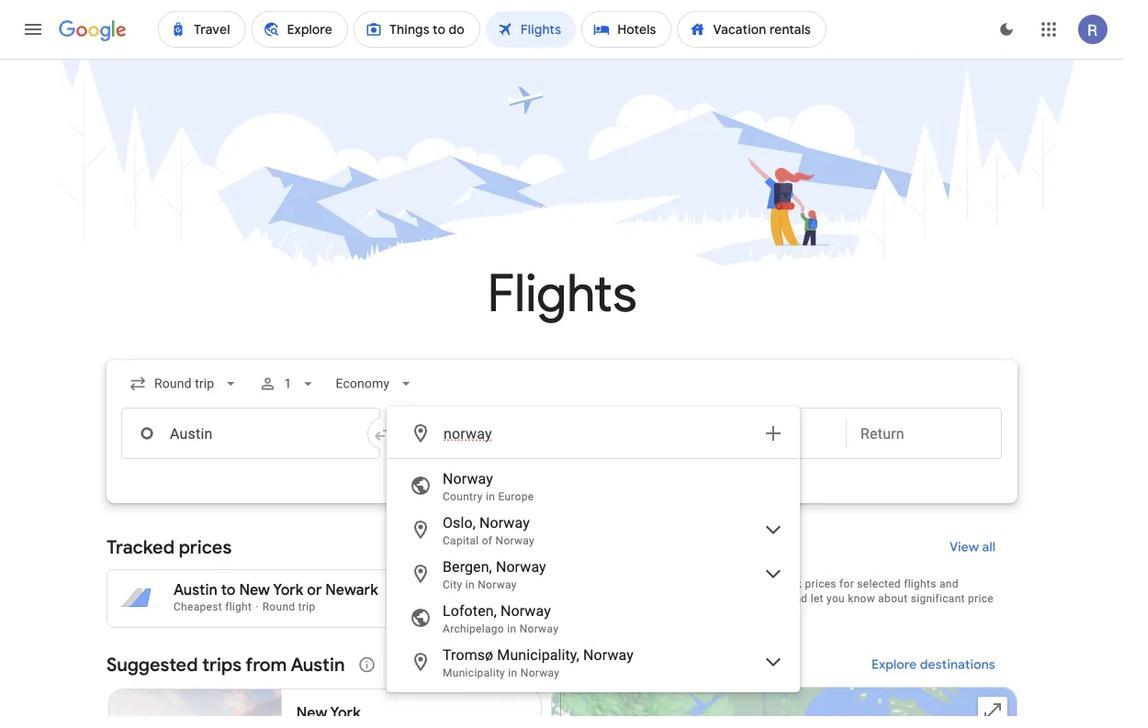 Task type: locate. For each thing, give the bounding box(es) containing it.
and up significant
[[940, 578, 959, 591]]

cheapest flight
[[174, 601, 252, 614]]

None text field
[[121, 408, 380, 459]]

norway down $154 text field
[[501, 602, 551, 620]]

changes.
[[631, 607, 678, 620]]

norway down municipality,
[[521, 667, 560, 680]]

in
[[486, 491, 495, 503], [466, 579, 475, 592], [507, 623, 517, 636], [508, 667, 518, 680]]

trips
[[202, 653, 242, 677]]

destinations
[[920, 657, 996, 673]]

1 vertical spatial flights
[[671, 578, 705, 591]]

archipelago
[[443, 623, 504, 636]]

Departure text field
[[706, 409, 832, 458]]

Where else? text field
[[443, 412, 751, 456]]

list box
[[388, 459, 799, 692]]

0 vertical spatial and
[[940, 578, 959, 591]]

municipality,
[[497, 646, 580, 664]]

austin up cheapest
[[174, 581, 218, 600]]

1 horizontal spatial austin
[[291, 653, 345, 677]]

list box containing norway
[[388, 459, 799, 692]]

prices up to
[[179, 536, 232, 559]]

tromsø municipality, norway option
[[388, 640, 799, 684]]

google
[[631, 578, 668, 591]]

0 vertical spatial you
[[755, 578, 773, 591]]

in inside norway country in europe
[[486, 491, 495, 503]]

norway
[[443, 470, 493, 487], [479, 514, 530, 531], [496, 535, 535, 548], [496, 558, 546, 576], [478, 579, 517, 592], [501, 602, 551, 620], [520, 623, 559, 636], [583, 646, 634, 664], [521, 667, 560, 680]]

oslo, norway option
[[388, 508, 799, 552]]

newark
[[325, 581, 378, 600]]

austin inside 'tracked prices' "region"
[[174, 581, 218, 600]]

and down track
[[789, 593, 808, 605]]

toggle nearby airports for tromsø municipality, norway image
[[762, 651, 785, 673]]

0 horizontal spatial flights
[[487, 261, 637, 327]]

for
[[840, 578, 854, 591]]

0 vertical spatial austin
[[174, 581, 218, 600]]

tracked prices region
[[107, 525, 1018, 628]]

suggested
[[107, 653, 198, 677]]

prices up let
[[805, 578, 837, 591]]

tracked
[[107, 536, 175, 559]]

austin to new york or newark
[[174, 581, 378, 600]]

1 horizontal spatial you
[[827, 593, 845, 605]]

lofoten, norway archipelago in norway
[[443, 602, 559, 636]]

price
[[968, 593, 994, 605]]

austin inside region
[[291, 653, 345, 677]]

suggested trips from austin
[[107, 653, 345, 677]]

austin
[[174, 581, 218, 600], [291, 653, 345, 677]]

round trip
[[262, 601, 316, 614]]

1 horizontal spatial flights
[[671, 578, 705, 591]]

norway option
[[388, 464, 799, 508]]

bergen, norway option
[[388, 552, 799, 596]]

1
[[284, 376, 292, 391]]

prices
[[179, 536, 232, 559], [805, 578, 837, 591]]

check
[[728, 593, 759, 605]]

flights
[[487, 261, 637, 327], [671, 578, 705, 591]]

in down municipality,
[[508, 667, 518, 680]]

destination, select multiple airports image
[[762, 423, 785, 445]]

of
[[482, 535, 493, 548]]

tromsø
[[443, 646, 494, 664]]

0 vertical spatial prices
[[179, 536, 232, 559]]

can
[[708, 578, 727, 591]]

$154
[[507, 581, 539, 600]]

0 horizontal spatial austin
[[174, 581, 218, 600]]

in left europe
[[486, 491, 495, 503]]

lofoten, norway option
[[388, 596, 799, 640]]

let
[[811, 593, 824, 605]]

view all
[[950, 539, 996, 556]]

1 vertical spatial austin
[[291, 653, 345, 677]]

austin right from
[[291, 653, 345, 677]]

you up daily
[[755, 578, 773, 591]]

you
[[755, 578, 773, 591], [827, 593, 845, 605]]

Flight search field
[[92, 360, 1033, 693]]

0 horizontal spatial you
[[755, 578, 773, 591]]

1 vertical spatial and
[[789, 593, 808, 605]]

you down for
[[827, 593, 845, 605]]

flight
[[225, 601, 252, 614]]

significant
[[911, 593, 965, 605]]

and
[[940, 578, 959, 591], [789, 593, 808, 605]]

to
[[221, 581, 236, 600]]

all
[[982, 539, 996, 556]]

in right city
[[466, 579, 475, 592]]

None field
[[121, 367, 247, 401], [328, 367, 423, 401], [121, 367, 247, 401], [328, 367, 423, 401]]

1 horizontal spatial prices
[[805, 578, 837, 591]]

in inside lofoten, norway archipelago in norway
[[507, 623, 517, 636]]

york
[[273, 581, 304, 600]]

1 vertical spatial prices
[[805, 578, 837, 591]]

we'll
[[701, 593, 725, 605]]

0 horizontal spatial prices
[[179, 536, 232, 559]]

in up municipality,
[[507, 623, 517, 636]]

norway up the country
[[443, 470, 493, 487]]



Task type: describe. For each thing, give the bounding box(es) containing it.
capital
[[443, 535, 479, 548]]

municipality
[[443, 667, 505, 680]]

country
[[443, 491, 483, 503]]

norway right of at the left of page
[[496, 535, 535, 548]]

main menu image
[[22, 18, 44, 40]]

norway up of at the left of page
[[479, 514, 530, 531]]

trip
[[298, 601, 316, 614]]

norway inside norway country in europe
[[443, 470, 493, 487]]

round
[[262, 601, 295, 614]]

or
[[307, 581, 322, 600]]

prices inside google flights can help you track prices for selected flights and destinations. we'll check daily and let you know about significant price changes.
[[805, 578, 837, 591]]

view
[[950, 539, 979, 556]]

bergen,
[[443, 558, 492, 576]]

europe
[[498, 491, 534, 503]]

norway up lofoten, norway archipelago in norway
[[478, 579, 517, 592]]

0 vertical spatial flights
[[487, 261, 637, 327]]

oslo, norway capital of norway
[[443, 514, 535, 548]]

selected
[[857, 578, 901, 591]]

explore destinations button
[[850, 643, 1018, 687]]

oslo,
[[443, 514, 476, 531]]

enter your destination dialog
[[387, 407, 800, 693]]

1 vertical spatial you
[[827, 593, 845, 605]]

1 button
[[251, 362, 325, 406]]

norway down the lofoten, norway option
[[583, 646, 634, 664]]

from
[[245, 653, 287, 677]]

about
[[878, 593, 908, 605]]

cheapest
[[174, 601, 222, 614]]

none text field inside flight search box
[[121, 408, 380, 459]]

destinations.
[[631, 593, 698, 605]]

1 horizontal spatial and
[[940, 578, 959, 591]]

know
[[848, 593, 875, 605]]

toggle nearby airports for bergen, norway image
[[762, 563, 785, 585]]

flights inside google flights can help you track prices for selected flights and destinations. we'll check daily and let you know about significant price changes.
[[671, 578, 705, 591]]

list box inside enter your destination dialog
[[388, 459, 799, 692]]

154 US dollars text field
[[507, 581, 539, 600]]

tromsø municipality, norway municipality in norway
[[443, 646, 634, 680]]

daily
[[762, 593, 786, 605]]

new
[[239, 581, 270, 600]]

0 horizontal spatial and
[[789, 593, 808, 605]]

explore destinations
[[872, 657, 996, 673]]

flights
[[904, 578, 937, 591]]

explore
[[872, 657, 917, 673]]

track
[[776, 578, 802, 591]]

lofoten,
[[443, 602, 497, 620]]

change appearance image
[[985, 7, 1029, 51]]

tracked prices
[[107, 536, 232, 559]]

in inside bergen, norway city in norway
[[466, 579, 475, 592]]

Return text field
[[861, 409, 988, 458]]

google flights can help you track prices for selected flights and destinations. we'll check daily and let you know about significant price changes.
[[631, 578, 994, 620]]

in inside tromsø municipality, norway municipality in norway
[[508, 667, 518, 680]]

suggested trips from austin region
[[107, 643, 1018, 717]]

city
[[443, 579, 463, 592]]

norway up $154
[[496, 558, 546, 576]]

norway up municipality,
[[520, 623, 559, 636]]

norway country in europe
[[443, 470, 534, 503]]

toggle nearby airports for oslo, norway image
[[762, 519, 785, 541]]

help
[[730, 578, 752, 591]]

bergen, norway city in norway
[[443, 558, 546, 592]]



Task type: vqa. For each thing, say whether or not it's contained in the screenshot.


